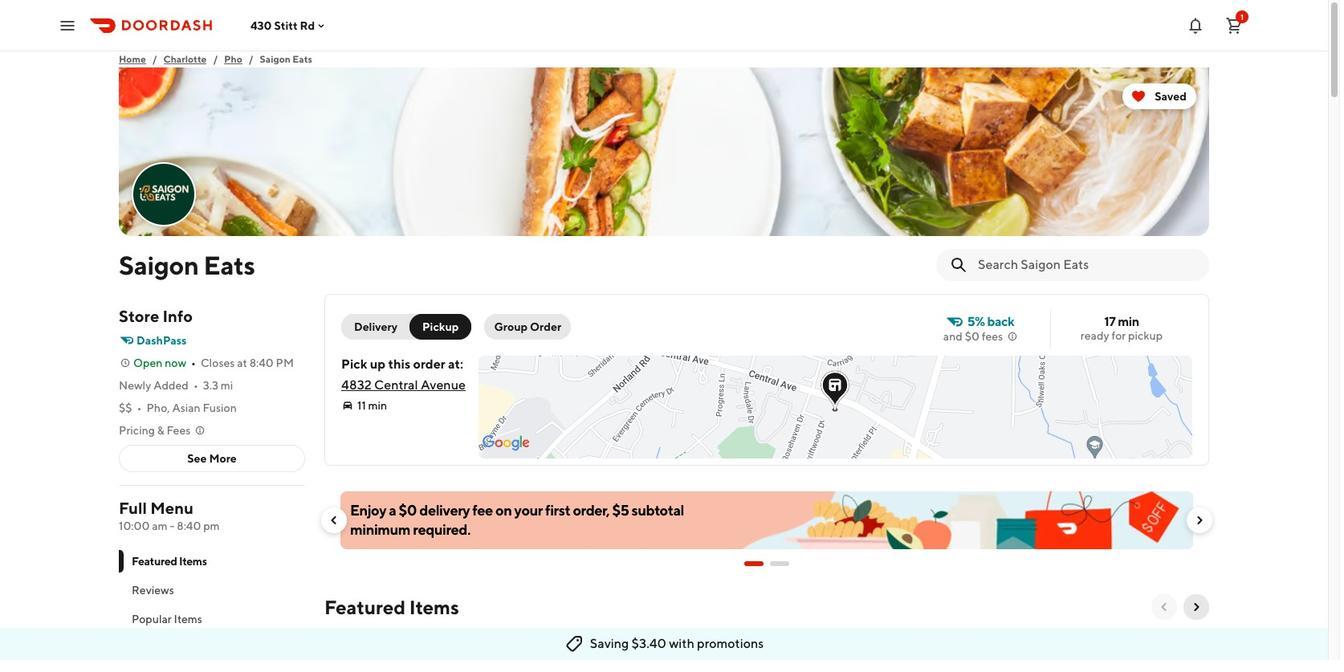 Task type: vqa. For each thing, say whether or not it's contained in the screenshot.
am
yes



Task type: describe. For each thing, give the bounding box(es) containing it.
fees
[[982, 330, 1003, 343]]

previous button of carousel image
[[1158, 601, 1171, 614]]

430
[[251, 19, 272, 32]]

3.3
[[203, 379, 218, 392]]

$$ • pho, asian fusion
[[119, 402, 237, 414]]

rd
[[300, 19, 315, 32]]

see more
[[187, 452, 237, 465]]

featured items heading
[[324, 594, 459, 620]]

reviews button
[[119, 576, 305, 605]]

previous button of carousel image
[[328, 514, 341, 527]]

back
[[988, 314, 1015, 329]]

open
[[133, 357, 163, 369]]

min for 11
[[368, 399, 387, 412]]

Pickup radio
[[410, 314, 472, 340]]

group order button
[[485, 314, 571, 340]]

Item Search search field
[[978, 256, 1197, 274]]

0 vertical spatial $0
[[965, 330, 980, 343]]

a
[[389, 502, 396, 519]]

2 vertical spatial •
[[137, 402, 142, 414]]

17 min ready for pickup
[[1081, 314, 1163, 342]]

closes
[[201, 357, 235, 369]]

1
[[1241, 12, 1244, 21]]

1 horizontal spatial featured items
[[324, 596, 459, 618]]

central
[[374, 378, 418, 393]]

dashpass
[[137, 334, 187, 347]]

open menu image
[[58, 16, 77, 35]]

$5
[[612, 502, 629, 519]]

1 horizontal spatial 8:40
[[250, 357, 274, 369]]

required.
[[413, 521, 471, 538]]

min for 17
[[1118, 314, 1140, 329]]

with
[[669, 636, 695, 651]]

promotions
[[697, 636, 764, 651]]

and $0 fees
[[944, 330, 1003, 343]]

and
[[944, 330, 963, 343]]

pickup
[[1128, 329, 1163, 342]]

saigon eats
[[119, 250, 255, 280]]

1 items, open order cart image
[[1225, 16, 1244, 35]]

order methods option group
[[341, 314, 472, 340]]

enjoy
[[350, 502, 386, 519]]

&
[[157, 424, 164, 437]]

saved
[[1155, 90, 1187, 103]]

0 vertical spatial •
[[191, 357, 196, 369]]

17
[[1105, 314, 1116, 329]]

delivery
[[354, 320, 398, 333]]

order
[[530, 320, 562, 333]]

4832
[[341, 378, 372, 393]]

pho
[[224, 53, 242, 65]]

popping chicken image
[[708, 630, 829, 660]]

pricing & fees button
[[119, 422, 207, 439]]

pho link
[[224, 51, 242, 67]]

1 vertical spatial eats
[[204, 250, 255, 280]]

• closes at 8:40 pm
[[191, 357, 294, 369]]

charlotte
[[164, 53, 207, 65]]

now
[[165, 357, 186, 369]]

pm
[[203, 520, 220, 533]]

8:40 inside full menu 10:00 am - 8:40 pm
[[177, 520, 201, 533]]

up
[[370, 357, 386, 372]]

full menu 10:00 am - 8:40 pm
[[119, 499, 220, 533]]

order,
[[573, 502, 610, 519]]

430 stitt rd
[[251, 19, 315, 32]]

430 stitt rd button
[[251, 19, 328, 32]]

your
[[514, 502, 543, 519]]

store
[[119, 307, 159, 325]]

menu
[[150, 499, 194, 517]]

4832 central avenue link
[[341, 378, 466, 393]]

powered by google image
[[483, 435, 530, 451]]

for
[[1112, 329, 1126, 342]]

more
[[209, 452, 237, 465]]

full
[[119, 499, 147, 517]]

am
[[152, 520, 168, 533]]

at:
[[448, 357, 464, 372]]

enjoy a $0 delivery fee on your first order, $5 subtotal minimum required.
[[350, 502, 684, 538]]

avenue
[[421, 378, 466, 393]]

order
[[413, 357, 446, 372]]



Task type: locate. For each thing, give the bounding box(es) containing it.
home / charlotte / pho / saigon eats
[[119, 53, 313, 65]]

next button of carousel image
[[1194, 514, 1206, 527], [1190, 601, 1203, 614]]

delivery
[[419, 502, 470, 519]]

min
[[1118, 314, 1140, 329], [368, 399, 387, 412]]

/ left pho on the left top of page
[[213, 53, 218, 65]]

mi
[[221, 379, 233, 392]]

items down required.
[[409, 596, 459, 618]]

0 horizontal spatial $0
[[399, 502, 417, 519]]

0 horizontal spatial saigon
[[119, 250, 199, 280]]

featured items up reviews
[[132, 555, 207, 568]]

$$
[[119, 402, 132, 414]]

see more button
[[120, 446, 304, 471]]

saigon
[[260, 53, 291, 65], [119, 250, 199, 280]]

saigon eats image
[[119, 67, 1210, 236], [133, 164, 194, 225]]

featured inside heading
[[324, 596, 406, 618]]

min right 17
[[1118, 314, 1140, 329]]

asian
[[172, 402, 201, 414]]

min right 11
[[368, 399, 387, 412]]

1 horizontal spatial min
[[1118, 314, 1140, 329]]

items right popular
[[174, 613, 202, 626]]

8:40 right at
[[250, 357, 274, 369]]

pm
[[276, 357, 294, 369]]

1 vertical spatial saigon
[[119, 250, 199, 280]]

popular
[[132, 613, 172, 626]]

• left "3.3" in the bottom left of the page
[[193, 379, 198, 392]]

pickup
[[423, 320, 459, 333]]

fee
[[473, 502, 493, 519]]

0 vertical spatial 8:40
[[250, 357, 274, 369]]

0 vertical spatial min
[[1118, 314, 1140, 329]]

fees
[[167, 424, 191, 437]]

/ right pho on the left top of page
[[249, 53, 253, 65]]

open now
[[133, 357, 186, 369]]

notification bell image
[[1186, 16, 1206, 35]]

8:40
[[250, 357, 274, 369], [177, 520, 201, 533]]

1 vertical spatial 8:40
[[177, 520, 201, 533]]

on
[[496, 502, 512, 519]]

• right $$
[[137, 402, 142, 414]]

items up reviews button
[[179, 555, 207, 568]]

/
[[152, 53, 157, 65], [213, 53, 218, 65], [249, 53, 253, 65]]

11
[[357, 399, 366, 412]]

info
[[163, 307, 193, 325]]

0 vertical spatial saigon
[[260, 53, 291, 65]]

ready
[[1081, 329, 1110, 342]]

1 horizontal spatial $0
[[965, 330, 980, 343]]

0 vertical spatial featured items
[[132, 555, 207, 568]]

added
[[154, 379, 189, 392]]

fusion
[[203, 402, 237, 414]]

items
[[179, 555, 207, 568], [409, 596, 459, 618], [174, 613, 202, 626]]

1 vertical spatial next button of carousel image
[[1190, 601, 1203, 614]]

breaking bbq beef banh mi image
[[582, 630, 702, 660]]

$0 down the 5%
[[965, 330, 980, 343]]

select promotional banner element
[[745, 549, 790, 578]]

items inside heading
[[409, 596, 459, 618]]

Delivery radio
[[341, 314, 420, 340]]

0 vertical spatial next button of carousel image
[[1194, 514, 1206, 527]]

pick up this order at: 4832 central avenue
[[341, 357, 466, 393]]

see
[[187, 452, 207, 465]]

eats
[[293, 53, 313, 65], [204, 250, 255, 280]]

featured items
[[132, 555, 207, 568], [324, 596, 459, 618]]

1 / from the left
[[152, 53, 157, 65]]

0 horizontal spatial /
[[152, 53, 157, 65]]

newly added • 3.3 mi
[[119, 379, 233, 392]]

1 horizontal spatial eats
[[293, 53, 313, 65]]

0 horizontal spatial min
[[368, 399, 387, 412]]

saved button
[[1123, 84, 1197, 109]]

2 horizontal spatial /
[[249, 53, 253, 65]]

•
[[191, 357, 196, 369], [193, 379, 198, 392], [137, 402, 142, 414]]

-
[[170, 520, 175, 533]]

5% back
[[968, 314, 1015, 329]]

group order
[[494, 320, 562, 333]]

1 vertical spatial featured
[[324, 596, 406, 618]]

1 horizontal spatial featured
[[324, 596, 406, 618]]

1 horizontal spatial /
[[213, 53, 218, 65]]

3 / from the left
[[249, 53, 253, 65]]

0 horizontal spatial eats
[[204, 250, 255, 280]]

subtotal
[[632, 502, 684, 519]]

home
[[119, 53, 146, 65]]

saigon up store info
[[119, 250, 199, 280]]

first
[[545, 502, 570, 519]]

this
[[388, 357, 411, 372]]

1 vertical spatial $0
[[399, 502, 417, 519]]

pick
[[341, 357, 367, 372]]

0 vertical spatial eats
[[293, 53, 313, 65]]

at
[[237, 357, 247, 369]]

0 horizontal spatial 8:40
[[177, 520, 201, 533]]

stitt
[[274, 19, 298, 32]]

saving $3.40 with promotions
[[590, 636, 764, 651]]

0 vertical spatial featured
[[132, 555, 177, 568]]

saigon down 430 stitt rd
[[260, 53, 291, 65]]

home link
[[119, 51, 146, 67]]

11 min
[[357, 399, 387, 412]]

popular items button
[[119, 605, 305, 634]]

1 vertical spatial featured items
[[324, 596, 459, 618]]

$0 inside enjoy a $0 delivery fee on your first order, $5 subtotal minimum required.
[[399, 502, 417, 519]]

$0 right a
[[399, 502, 417, 519]]

featured items down the minimum
[[324, 596, 459, 618]]

map region
[[443, 241, 1265, 652]]

featured up reviews
[[132, 555, 177, 568]]

featured
[[132, 555, 177, 568], [324, 596, 406, 618]]

saving
[[590, 636, 629, 651]]

charlotte link
[[164, 51, 207, 67]]

$0
[[965, 330, 980, 343], [399, 502, 417, 519]]

store info
[[119, 307, 193, 325]]

8:40 right -
[[177, 520, 201, 533]]

newly
[[119, 379, 151, 392]]

0 horizontal spatial featured
[[132, 555, 177, 568]]

group
[[494, 320, 528, 333]]

featured down the minimum
[[324, 596, 406, 618]]

popular items
[[132, 613, 202, 626]]

1 vertical spatial •
[[193, 379, 198, 392]]

reviews
[[132, 584, 174, 597]]

• right now
[[191, 357, 196, 369]]

1 horizontal spatial saigon
[[260, 53, 291, 65]]

1 button
[[1218, 9, 1251, 41]]

pho,
[[147, 402, 170, 414]]

beefy combo pho image
[[455, 630, 575, 660]]

10:00
[[119, 520, 150, 533]]

1 vertical spatial min
[[368, 399, 387, 412]]

/ right home
[[152, 53, 157, 65]]

0 horizontal spatial featured items
[[132, 555, 207, 568]]

min inside 17 min ready for pickup
[[1118, 314, 1140, 329]]

items inside button
[[174, 613, 202, 626]]

2 / from the left
[[213, 53, 218, 65]]

pricing
[[119, 424, 155, 437]]

5%
[[968, 314, 985, 329]]

pricing & fees
[[119, 424, 191, 437]]

minimum
[[350, 521, 411, 538]]

$3.40
[[632, 636, 667, 651]]



